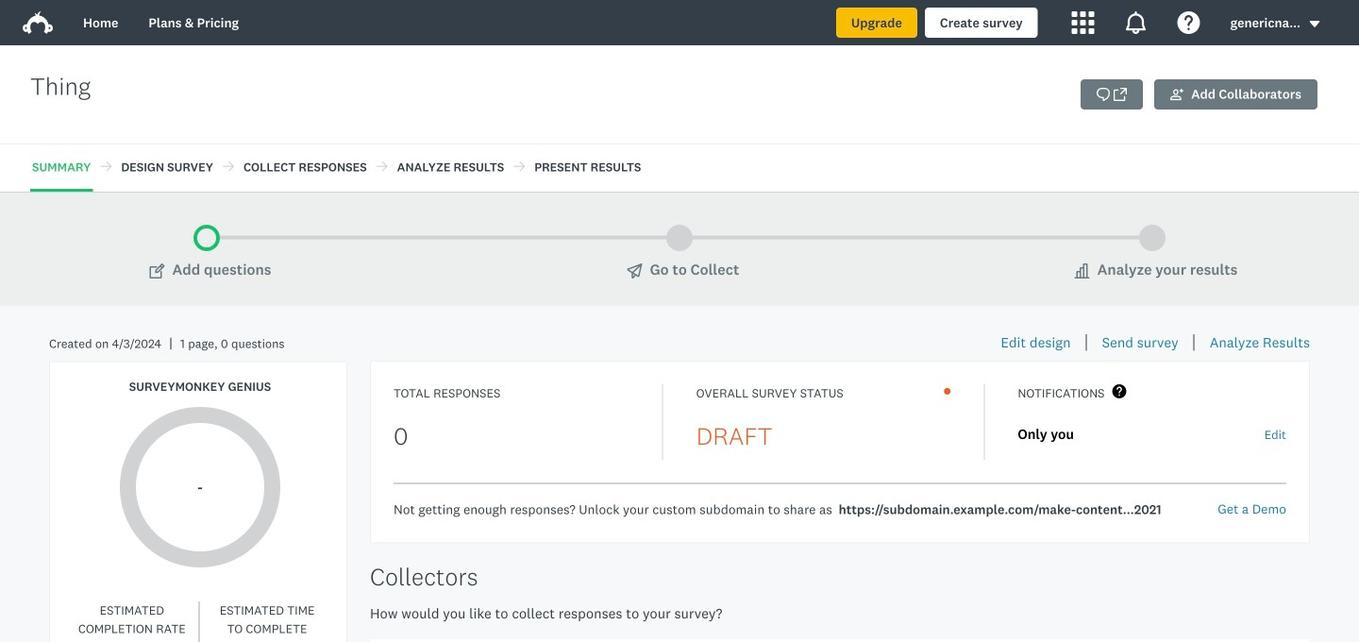 Task type: describe. For each thing, give the bounding box(es) containing it.
chartbarvert image
[[1075, 263, 1090, 279]]

this link opens in a new tab image
[[1114, 88, 1127, 101]]

this link opens in a new tab image
[[1114, 88, 1127, 101]]

comment image
[[1097, 88, 1110, 101]]

2 brand logo image from the top
[[23, 11, 53, 34]]

notification center icon image
[[1125, 11, 1148, 34]]

help icon image
[[1178, 11, 1201, 34]]

1 brand logo image from the top
[[23, 8, 53, 38]]

pencilbox image
[[150, 263, 165, 279]]



Task type: vqa. For each thing, say whether or not it's contained in the screenshot.
Switch to one question at a time image
no



Task type: locate. For each thing, give the bounding box(es) containing it.
brand logo image
[[23, 8, 53, 38], [23, 11, 53, 34]]

products icon image
[[1072, 11, 1095, 34], [1072, 11, 1095, 34]]

airplane image
[[628, 263, 643, 279]]

dropdown arrow icon image
[[1309, 17, 1322, 31], [1310, 21, 1320, 27]]



